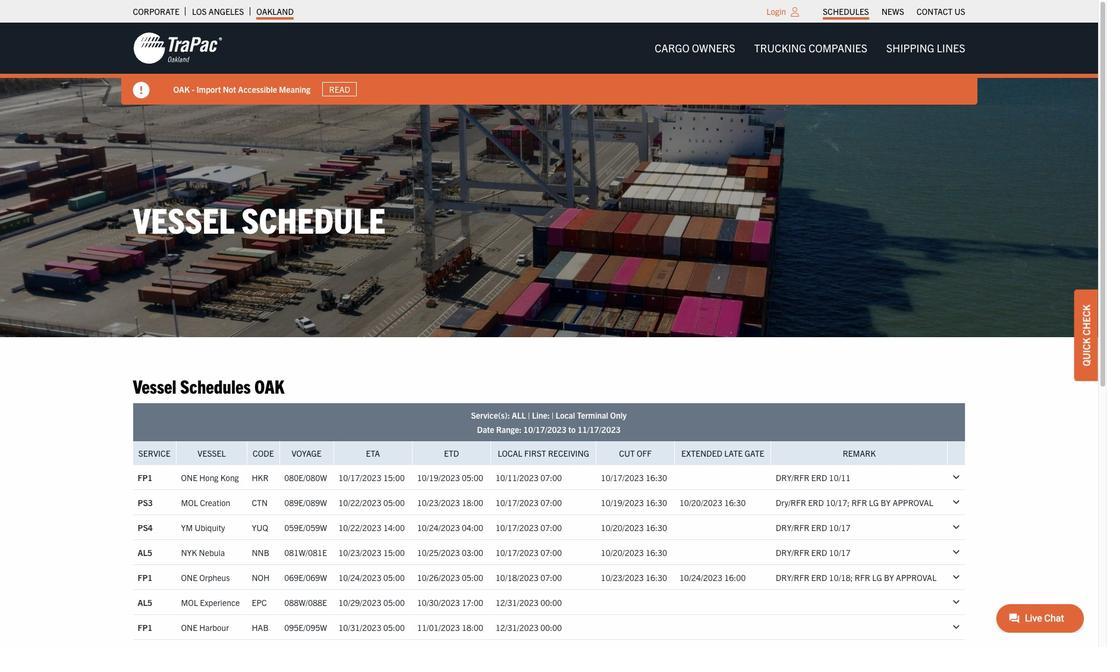 Task type: locate. For each thing, give the bounding box(es) containing it.
0 horizontal spatial 10/23/2023
[[339, 547, 382, 558]]

10/24/2023 up 10/29/2023
[[339, 572, 382, 583]]

2 10/17/2023 07:00 from the top
[[496, 522, 562, 533]]

schedules
[[824, 6, 870, 17], [180, 374, 251, 397]]

check
[[1081, 305, 1093, 336]]

1 vertical spatial 12/31/2023 00:00
[[496, 622, 562, 633]]

lg right 10/17; at the right of the page
[[870, 497, 879, 508]]

12/31/2023 00:00 for 11/01/2023 18:00
[[496, 622, 562, 633]]

2 horizontal spatial 10/24/2023
[[680, 572, 723, 583]]

2 vertical spatial one
[[181, 622, 198, 633]]

one down nyk
[[181, 572, 198, 583]]

news
[[882, 6, 905, 17]]

16:30 down "late"
[[725, 497, 746, 508]]

15:00 up the 10/22/2023 05:00
[[384, 472, 405, 483]]

nnb
[[252, 547, 270, 558]]

0 vertical spatial 10/19/2023
[[417, 472, 460, 483]]

00:00
[[541, 597, 562, 608], [541, 622, 562, 633]]

059e/059w
[[284, 522, 327, 533]]

16:30 down "10/17/2023 16:30"
[[646, 497, 668, 508]]

05:00 for 10/29/2023 05:00
[[384, 597, 405, 608]]

2 vertical spatial 10/17/2023 07:00
[[496, 547, 562, 558]]

0 vertical spatial 15:00
[[384, 472, 405, 483]]

1 vertical spatial oak
[[255, 374, 285, 397]]

2 fp1 from the top
[[138, 572, 153, 583]]

1 vertical spatial vessel
[[133, 374, 177, 397]]

1 fp1 from the top
[[138, 472, 153, 483]]

10/19/2023
[[417, 472, 460, 483], [601, 497, 644, 508]]

2 mol from the top
[[181, 597, 198, 608]]

erd for 10/25/2023 03:00
[[812, 547, 828, 558]]

10/23/2023 16:30
[[601, 572, 668, 583]]

10/19/2023 for 10/19/2023 05:00
[[417, 472, 460, 483]]

10/26/2023
[[417, 572, 460, 583]]

0 vertical spatial 10/17
[[830, 522, 851, 533]]

10/17/2023 down eta
[[339, 472, 382, 483]]

10/20/2023 16:30 up 10/23/2023 16:30
[[601, 547, 668, 558]]

0 horizontal spatial 10/24/2023
[[339, 572, 382, 583]]

15:00 for 10/23/2023 15:00
[[384, 547, 405, 558]]

approval for dry/rfr erd 10/17; rfr lg by approval
[[893, 497, 934, 508]]

00:00 for 17:00
[[541, 597, 562, 608]]

mol up 'ym'
[[181, 497, 198, 508]]

10/31/2023 05:00
[[339, 622, 405, 633]]

10/20/2023 16:30 down extended late gate at the bottom
[[680, 497, 746, 508]]

0 horizontal spatial schedules
[[180, 374, 251, 397]]

0 vertical spatial rfr
[[852, 497, 868, 508]]

0 horizontal spatial 10/19/2023
[[417, 472, 460, 483]]

nebula
[[199, 547, 225, 558]]

extended late gate
[[682, 448, 765, 459]]

read link
[[323, 82, 357, 97]]

by right 10/18;
[[885, 572, 895, 583]]

1 10/22/2023 from the top
[[339, 497, 382, 508]]

1 vertical spatial dry/rfr erd 10/17
[[776, 547, 851, 558]]

mol up one harbour
[[181, 597, 198, 608]]

schedule
[[242, 198, 386, 241]]

mol experience
[[181, 597, 240, 608]]

menu bar containing cargo owners
[[646, 36, 976, 60]]

1 horizontal spatial local
[[556, 410, 576, 421]]

10/24/2023 for 10/24/2023 05:00
[[339, 572, 382, 583]]

16:30 for 10/19/2023 05:00
[[646, 472, 668, 483]]

0 vertical spatial 10/23/2023
[[417, 497, 460, 508]]

10/17 down 10/17; at the right of the page
[[830, 522, 851, 533]]

10/30/2023 17:00
[[417, 597, 484, 608]]

1 vertical spatial 12/31/2023
[[496, 622, 539, 633]]

one
[[181, 472, 198, 483], [181, 572, 198, 583], [181, 622, 198, 633]]

1 vertical spatial 15:00
[[384, 547, 405, 558]]

erd left 10/18;
[[812, 572, 828, 583]]

10/17/2023 07:00
[[496, 497, 562, 508], [496, 522, 562, 533], [496, 547, 562, 558]]

1 vertical spatial by
[[885, 572, 895, 583]]

07:00 for 10/23/2023 18:00
[[541, 497, 562, 508]]

5 07:00 from the top
[[541, 572, 562, 583]]

0 vertical spatial 10/17/2023 07:00
[[496, 497, 562, 508]]

16:30 for 10/25/2023 03:00
[[646, 547, 668, 558]]

05:00 for 10/24/2023 05:00
[[384, 572, 405, 583]]

16:30
[[646, 472, 668, 483], [646, 497, 668, 508], [725, 497, 746, 508], [646, 522, 668, 533], [646, 547, 668, 558], [646, 572, 668, 583]]

0 vertical spatial oak
[[173, 84, 190, 94]]

0 vertical spatial 18:00
[[462, 497, 484, 508]]

1 vertical spatial 10/17
[[830, 547, 851, 558]]

1 horizontal spatial |
[[552, 410, 554, 421]]

10/17/2023 16:30
[[601, 472, 668, 483]]

menu bar up shipping
[[817, 3, 972, 20]]

lg right 10/18;
[[873, 572, 883, 583]]

16:30 for 10/23/2023 18:00
[[646, 497, 668, 508]]

05:00 down the 10/29/2023 05:00
[[384, 622, 405, 633]]

dry/rfr for 10/24/2023 04:00
[[776, 522, 810, 533]]

lg for 10/17;
[[870, 497, 879, 508]]

10/20/2023 for 10/25/2023 03:00
[[601, 547, 644, 558]]

0 vertical spatial schedules
[[824, 6, 870, 17]]

10/26/2023 05:00
[[417, 572, 484, 583]]

2 vertical spatial 10/20/2023
[[601, 547, 644, 558]]

yuq
[[252, 522, 268, 533]]

local
[[556, 410, 576, 421], [498, 448, 523, 459]]

menu bar containing schedules
[[817, 3, 972, 20]]

1 al5 from the top
[[138, 547, 152, 558]]

1 12/31/2023 from the top
[[496, 597, 539, 608]]

2 one from the top
[[181, 572, 198, 583]]

05:00 up "17:00"
[[462, 572, 484, 583]]

0 vertical spatial lg
[[870, 497, 879, 508]]

2 00:00 from the top
[[541, 622, 562, 633]]

0 vertical spatial al5
[[138, 547, 152, 558]]

10/18/2023 07:00
[[496, 572, 562, 583]]

1 vertical spatial 10/22/2023
[[339, 522, 382, 533]]

18:00 for 10/23/2023 18:00
[[462, 497, 484, 508]]

solid image
[[133, 82, 150, 99]]

05:00 up the 10/29/2023 05:00
[[384, 572, 405, 583]]

schedules link
[[824, 3, 870, 20]]

accessible
[[238, 84, 277, 94]]

4 07:00 from the top
[[541, 547, 562, 558]]

10/17/2023
[[524, 424, 567, 435], [339, 472, 382, 483], [601, 472, 644, 483], [496, 497, 539, 508], [496, 522, 539, 533], [496, 547, 539, 558]]

1 vertical spatial mol
[[181, 597, 198, 608]]

089e/089w
[[284, 497, 327, 508]]

3 07:00 from the top
[[541, 522, 562, 533]]

04:00
[[462, 522, 484, 533]]

2 dry/rfr from the top
[[776, 522, 810, 533]]

0 horizontal spatial oak
[[173, 84, 190, 94]]

10/19/2023 down "10/17/2023 16:30"
[[601, 497, 644, 508]]

10/25/2023
[[417, 547, 460, 558]]

2 18:00 from the top
[[462, 622, 484, 633]]

17:00
[[462, 597, 484, 608]]

16:30 left 10/24/2023 16:00
[[646, 572, 668, 583]]

1 vertical spatial 10/23/2023
[[339, 547, 382, 558]]

lg
[[870, 497, 879, 508], [873, 572, 883, 583]]

0 vertical spatial mol
[[181, 497, 198, 508]]

05:00 down 10/24/2023 05:00
[[384, 597, 405, 608]]

oak - import not accessible meaning
[[173, 84, 311, 94]]

1 horizontal spatial schedules
[[824, 6, 870, 17]]

erd for 10/24/2023 04:00
[[812, 522, 828, 533]]

0 vertical spatial vessel
[[133, 198, 235, 241]]

eta
[[366, 448, 380, 459]]

03:00
[[462, 547, 484, 558]]

erd left 10/17; at the right of the page
[[809, 497, 824, 508]]

16:30 down 10/19/2023 16:30
[[646, 522, 668, 533]]

menu bar
[[817, 3, 972, 20], [646, 36, 976, 60]]

10/23/2023 for 10/23/2023 18:00
[[417, 497, 460, 508]]

dry/rfr for 10/19/2023 05:00
[[776, 472, 810, 483]]

3 one from the top
[[181, 622, 198, 633]]

10/22/2023
[[339, 497, 382, 508], [339, 522, 382, 533]]

2 vertical spatial 10/20/2023 16:30
[[601, 547, 668, 558]]

2 al5 from the top
[[138, 597, 152, 608]]

1 vertical spatial fp1
[[138, 572, 153, 583]]

1 vertical spatial 10/17/2023 07:00
[[496, 522, 562, 533]]

10/24/2023 left 16:00
[[680, 572, 723, 583]]

10/19/2023 down etd
[[417, 472, 460, 483]]

1 10/17/2023 07:00 from the top
[[496, 497, 562, 508]]

local up to
[[556, 410, 576, 421]]

00:00 for 18:00
[[541, 622, 562, 633]]

2 10/22/2023 from the top
[[339, 522, 382, 533]]

one left the hong
[[181, 472, 198, 483]]

schedules inside menu bar
[[824, 6, 870, 17]]

0 vertical spatial by
[[881, 497, 891, 508]]

1 horizontal spatial 10/24/2023
[[417, 522, 460, 533]]

approval
[[893, 497, 934, 508], [897, 572, 937, 583]]

1 vertical spatial al5
[[138, 597, 152, 608]]

corporate link
[[133, 3, 180, 20]]

local down range:
[[498, 448, 523, 459]]

erd left the 10/11 at right
[[812, 472, 828, 483]]

07:00
[[541, 472, 562, 483], [541, 497, 562, 508], [541, 522, 562, 533], [541, 547, 562, 558], [541, 572, 562, 583]]

10/17 up 10/18;
[[830, 547, 851, 558]]

1 vertical spatial 10/20/2023 16:30
[[601, 522, 668, 533]]

3 fp1 from the top
[[138, 622, 153, 633]]

dry/rfr erd 10/17 down dry/rfr
[[776, 522, 851, 533]]

-
[[192, 84, 195, 94]]

1 vertical spatial rfr
[[855, 572, 871, 583]]

1 horizontal spatial 10/19/2023
[[601, 497, 644, 508]]

trucking companies
[[755, 41, 868, 55]]

by for 10/17;
[[881, 497, 891, 508]]

16:30 up 10/23/2023 16:30
[[646, 547, 668, 558]]

| right the "line:"
[[552, 410, 554, 421]]

1 vertical spatial lg
[[873, 572, 883, 583]]

1 vertical spatial one
[[181, 572, 198, 583]]

0 vertical spatial one
[[181, 472, 198, 483]]

vessel for vessel schedules oak
[[133, 374, 177, 397]]

0 vertical spatial 00:00
[[541, 597, 562, 608]]

cargo owners link
[[646, 36, 745, 60]]

2 vertical spatial fp1
[[138, 622, 153, 633]]

fp1 for one hong kong
[[138, 472, 153, 483]]

date
[[477, 424, 495, 435]]

0 vertical spatial 12/31/2023 00:00
[[496, 597, 562, 608]]

by right 10/17; at the right of the page
[[881, 497, 891, 508]]

1 10/17 from the top
[[830, 522, 851, 533]]

1 vertical spatial 18:00
[[462, 622, 484, 633]]

owners
[[692, 41, 736, 55]]

10/20/2023 down extended
[[680, 497, 723, 508]]

10/22/2023 up 10/22/2023 14:00
[[339, 497, 382, 508]]

10/18/2023
[[496, 572, 539, 583]]

16:00
[[725, 572, 746, 583]]

05:00 up 10/23/2023 18:00
[[462, 472, 484, 483]]

trucking
[[755, 41, 807, 55]]

18:00 for 11/01/2023 18:00
[[462, 622, 484, 633]]

15:00 down 14:00
[[384, 547, 405, 558]]

0 vertical spatial 12/31/2023
[[496, 597, 539, 608]]

0 horizontal spatial |
[[528, 410, 530, 421]]

al5 for mol experience
[[138, 597, 152, 608]]

0 horizontal spatial local
[[498, 448, 523, 459]]

erd for 10/26/2023 05:00
[[812, 572, 828, 583]]

shipping lines link
[[877, 36, 976, 60]]

rfr right 10/18;
[[855, 572, 871, 583]]

10/23/2023
[[417, 497, 460, 508], [339, 547, 382, 558], [601, 572, 644, 583]]

10/22/2023 up 10/23/2023 15:00
[[339, 522, 382, 533]]

10/24/2023 up 10/25/2023
[[417, 522, 460, 533]]

18:00 down "17:00"
[[462, 622, 484, 633]]

vessel for vessel schedule
[[133, 198, 235, 241]]

2 horizontal spatial 10/23/2023
[[601, 572, 644, 583]]

| right all
[[528, 410, 530, 421]]

banner
[[0, 23, 1108, 105]]

4 dry/rfr from the top
[[776, 572, 810, 583]]

10/20/2023 16:30
[[680, 497, 746, 508], [601, 522, 668, 533], [601, 547, 668, 558]]

0 vertical spatial fp1
[[138, 472, 153, 483]]

05:00 for 10/26/2023 05:00
[[462, 572, 484, 583]]

dry/rfr erd 10/18; rfr lg by approval
[[776, 572, 937, 583]]

10/18;
[[830, 572, 853, 583]]

2 07:00 from the top
[[541, 497, 562, 508]]

one left the harbour
[[181, 622, 198, 633]]

1 mol from the top
[[181, 497, 198, 508]]

10/23/2023 for 10/23/2023 16:30
[[601, 572, 644, 583]]

rfr
[[852, 497, 868, 508], [855, 572, 871, 583]]

0 vertical spatial 10/22/2023
[[339, 497, 382, 508]]

1 12/31/2023 00:00 from the top
[[496, 597, 562, 608]]

1 vertical spatial 10/19/2023
[[601, 497, 644, 508]]

dry/rfr erd 10/17 for 10/25/2023 03:00
[[776, 547, 851, 558]]

05:00 for 10/31/2023 05:00
[[384, 622, 405, 633]]

erd for 10/23/2023 18:00
[[809, 497, 824, 508]]

to
[[569, 424, 576, 435]]

1 00:00 from the top
[[541, 597, 562, 608]]

contact us link
[[917, 3, 966, 20]]

1 vertical spatial 00:00
[[541, 622, 562, 633]]

10/20/2023 down 10/19/2023 16:30
[[601, 522, 644, 533]]

noh
[[252, 572, 270, 583]]

shipping lines
[[887, 41, 966, 55]]

0 vertical spatial local
[[556, 410, 576, 421]]

1 dry/rfr from the top
[[776, 472, 810, 483]]

1 dry/rfr erd 10/17 from the top
[[776, 522, 851, 533]]

2 dry/rfr erd 10/17 from the top
[[776, 547, 851, 558]]

2 12/31/2023 from the top
[[496, 622, 539, 633]]

10/17/2023 right the 04:00
[[496, 522, 539, 533]]

0 vertical spatial approval
[[893, 497, 934, 508]]

ctn
[[252, 497, 268, 508]]

1 vertical spatial approval
[[897, 572, 937, 583]]

1 18:00 from the top
[[462, 497, 484, 508]]

10/24/2023 for 10/24/2023 16:00
[[680, 572, 723, 583]]

menu bar down light icon
[[646, 36, 976, 60]]

1 15:00 from the top
[[384, 472, 405, 483]]

erd down 10/17; at the right of the page
[[812, 522, 828, 533]]

2 12/31/2023 00:00 from the top
[[496, 622, 562, 633]]

1 horizontal spatial 10/23/2023
[[417, 497, 460, 508]]

1 07:00 from the top
[[541, 472, 562, 483]]

|
[[528, 410, 530, 421], [552, 410, 554, 421]]

10/17/2023 down the "line:"
[[524, 424, 567, 435]]

16:30 down off at the right
[[646, 472, 668, 483]]

rfr right 10/17; at the right of the page
[[852, 497, 868, 508]]

dry/rfr
[[776, 472, 810, 483], [776, 522, 810, 533], [776, 547, 810, 558], [776, 572, 810, 583]]

dry/rfr for 10/25/2023 03:00
[[776, 547, 810, 558]]

18:00 up the 04:00
[[462, 497, 484, 508]]

1 vertical spatial menu bar
[[646, 36, 976, 60]]

not
[[223, 84, 236, 94]]

10/17/2023 07:00 for 10/23/2023 18:00
[[496, 497, 562, 508]]

2 10/17 from the top
[[830, 547, 851, 558]]

10/20/2023 16:30 for 03:00
[[601, 547, 668, 558]]

05:00 up 14:00
[[384, 497, 405, 508]]

0 vertical spatial menu bar
[[817, 3, 972, 20]]

095e/095w
[[284, 622, 327, 633]]

fp1 for one orpheus
[[138, 572, 153, 583]]

2 vertical spatial 10/23/2023
[[601, 572, 644, 583]]

10/20/2023 up 10/23/2023 16:30
[[601, 547, 644, 558]]

080e/080w
[[284, 472, 327, 483]]

dry/rfr erd 10/17 up 10/18;
[[776, 547, 851, 558]]

erd up the dry/rfr erd 10/18; rfr lg by approval
[[812, 547, 828, 558]]

07:00 for 10/24/2023 04:00
[[541, 522, 562, 533]]

0 vertical spatial dry/rfr erd 10/17
[[776, 522, 851, 533]]

1 one from the top
[[181, 472, 198, 483]]

1 vertical spatial 10/20/2023
[[601, 522, 644, 533]]

3 10/17/2023 07:00 from the top
[[496, 547, 562, 558]]

vessel
[[133, 198, 235, 241], [133, 374, 177, 397], [198, 448, 226, 459]]

3 dry/rfr from the top
[[776, 547, 810, 558]]

10/17
[[830, 522, 851, 533], [830, 547, 851, 558]]

10/17;
[[826, 497, 850, 508]]

2 15:00 from the top
[[384, 547, 405, 558]]

10/20/2023 16:30 down 10/19/2023 16:30
[[601, 522, 668, 533]]



Task type: vqa. For each thing, say whether or not it's contained in the screenshot.
rightmost 10/24/2023
yes



Task type: describe. For each thing, give the bounding box(es) containing it.
hong
[[200, 472, 219, 483]]

069e/069w
[[284, 572, 327, 583]]

mol for mol experience
[[181, 597, 198, 608]]

12/31/2023 00:00 for 10/30/2023 17:00
[[496, 597, 562, 608]]

service
[[139, 448, 171, 459]]

0 vertical spatial 10/20/2023
[[680, 497, 723, 508]]

meaning
[[279, 84, 311, 94]]

oakland image
[[133, 32, 222, 65]]

10/17 for 10/24/2023 04:00
[[830, 522, 851, 533]]

10/22/2023 14:00
[[339, 522, 405, 533]]

05:00 for 10/22/2023 05:00
[[384, 497, 405, 508]]

cut
[[619, 448, 635, 459]]

1 vertical spatial schedules
[[180, 374, 251, 397]]

1 vertical spatial local
[[498, 448, 523, 459]]

07:00 for 10/19/2023 05:00
[[541, 472, 562, 483]]

al5 for nyk nebula
[[138, 547, 152, 558]]

dry/rfr
[[776, 497, 807, 508]]

all
[[512, 410, 526, 421]]

vessel schedules oak
[[133, 374, 285, 397]]

one for one orpheus
[[181, 572, 198, 583]]

10/19/2023 16:30
[[601, 497, 668, 508]]

10/17/2023 down "cut" on the bottom
[[601, 472, 644, 483]]

10/17/2023 inside the service(s): all | line: | local terminal only date range: 10/17/2023 to 11/17/2023
[[524, 424, 567, 435]]

approval for dry/rfr erd 10/18; rfr lg by approval
[[897, 572, 937, 583]]

first
[[525, 448, 547, 459]]

10/23/2023 18:00
[[417, 497, 484, 508]]

one for one harbour
[[181, 622, 198, 633]]

one hong kong
[[181, 472, 239, 483]]

etd
[[444, 448, 459, 459]]

ps3
[[138, 497, 153, 508]]

angeles
[[209, 6, 244, 17]]

10/23/2023 15:00
[[339, 547, 405, 558]]

lg for 10/18;
[[873, 572, 883, 583]]

light image
[[791, 7, 800, 17]]

gate
[[745, 448, 765, 459]]

10/24/2023 05:00
[[339, 572, 405, 583]]

service(s): all | line: | local terminal only date range: 10/17/2023 to 11/17/2023
[[471, 410, 627, 435]]

fp1 for one harbour
[[138, 622, 153, 633]]

extended
[[682, 448, 723, 459]]

05:00 for 10/19/2023 05:00
[[462, 472, 484, 483]]

dry/rfr for 10/26/2023 05:00
[[776, 572, 810, 583]]

contact us
[[917, 6, 966, 17]]

mol creation
[[181, 497, 230, 508]]

corporate
[[133, 6, 180, 17]]

10/11/2023
[[496, 472, 539, 483]]

shipping
[[887, 41, 935, 55]]

dry/rfr erd 10/17 for 10/24/2023 04:00
[[776, 522, 851, 533]]

10/17/2023 down 10/11/2023
[[496, 497, 539, 508]]

orpheus
[[200, 572, 230, 583]]

one for one hong kong
[[181, 472, 198, 483]]

10/17/2023 15:00
[[339, 472, 405, 483]]

service(s):
[[471, 410, 510, 421]]

los angeles
[[192, 6, 244, 17]]

rfr for 10/17;
[[852, 497, 868, 508]]

10/20/2023 for 10/24/2023 04:00
[[601, 522, 644, 533]]

vessel schedule
[[133, 198, 386, 241]]

10/31/2023
[[339, 622, 382, 633]]

10/24/2023 04:00
[[417, 522, 484, 533]]

harbour
[[200, 622, 229, 633]]

15:00 for 10/17/2023 15:00
[[384, 472, 405, 483]]

range:
[[497, 424, 522, 435]]

code
[[253, 448, 274, 459]]

16:30 for 10/24/2023 04:00
[[646, 522, 668, 533]]

hkr
[[252, 472, 269, 483]]

nyk nebula
[[181, 547, 225, 558]]

081w/081e
[[284, 547, 327, 558]]

line:
[[532, 410, 550, 421]]

10/30/2023
[[417, 597, 460, 608]]

experience
[[200, 597, 240, 608]]

10/17/2023 07:00 for 10/25/2023 03:00
[[496, 547, 562, 558]]

12/31/2023 for 17:00
[[496, 597, 539, 608]]

11/17/2023
[[578, 424, 621, 435]]

10/17 for 10/25/2023 03:00
[[830, 547, 851, 558]]

088w/088e
[[284, 597, 327, 608]]

1 | from the left
[[528, 410, 530, 421]]

banner containing cargo owners
[[0, 23, 1108, 105]]

ps4
[[138, 522, 153, 533]]

10/22/2023 for 10/22/2023 14:00
[[339, 522, 382, 533]]

10/17/2023 07:00 for 10/24/2023 04:00
[[496, 522, 562, 533]]

2 | from the left
[[552, 410, 554, 421]]

ubiquity
[[195, 522, 225, 533]]

2 vertical spatial vessel
[[198, 448, 226, 459]]

12/31/2023 for 18:00
[[496, 622, 539, 633]]

hab
[[252, 622, 269, 633]]

07:00 for 10/26/2023 05:00
[[541, 572, 562, 583]]

trucking companies link
[[745, 36, 877, 60]]

10/22/2023 for 10/22/2023 05:00
[[339, 497, 382, 508]]

los
[[192, 6, 207, 17]]

erd for 10/19/2023 05:00
[[812, 472, 828, 483]]

16:30 for 10/26/2023 05:00
[[646, 572, 668, 583]]

10/23/2023 for 10/23/2023 15:00
[[339, 547, 382, 558]]

oakland
[[257, 6, 294, 17]]

lines
[[937, 41, 966, 55]]

local first receiving
[[498, 448, 590, 459]]

login
[[767, 6, 787, 17]]

10/25/2023 03:00
[[417, 547, 484, 558]]

10/24/2023 for 10/24/2023 04:00
[[417, 522, 460, 533]]

10/29/2023
[[339, 597, 382, 608]]

one harbour
[[181, 622, 229, 633]]

10/24/2023 16:00
[[680, 572, 746, 583]]

nyk
[[181, 547, 197, 558]]

10/19/2023 for 10/19/2023 16:30
[[601, 497, 644, 508]]

10/17/2023 up 10/18/2023
[[496, 547, 539, 558]]

kong
[[221, 472, 239, 483]]

1 horizontal spatial oak
[[255, 374, 285, 397]]

late
[[725, 448, 743, 459]]

mol for mol creation
[[181, 497, 198, 508]]

07:00 for 10/25/2023 03:00
[[541, 547, 562, 558]]

10/20/2023 16:30 for 04:00
[[601, 522, 668, 533]]

cargo owners
[[655, 41, 736, 55]]

by for 10/18;
[[885, 572, 895, 583]]

dry/rfr erd 10/11
[[776, 472, 851, 483]]

contact
[[917, 6, 953, 17]]

read
[[329, 84, 350, 95]]

only
[[611, 410, 627, 421]]

cut off
[[619, 448, 652, 459]]

rfr for 10/18;
[[855, 572, 871, 583]]

quick
[[1081, 338, 1093, 366]]

11/01/2023
[[417, 622, 460, 633]]

0 vertical spatial 10/20/2023 16:30
[[680, 497, 746, 508]]

ym ubiquity
[[181, 522, 225, 533]]

dry/rfr erd 10/17; rfr lg by approval
[[776, 497, 934, 508]]

import
[[197, 84, 221, 94]]

voyage
[[292, 448, 322, 459]]

receiving
[[548, 448, 590, 459]]

local inside the service(s): all | line: | local terminal only date range: 10/17/2023 to 11/17/2023
[[556, 410, 576, 421]]

terminal
[[577, 410, 609, 421]]



